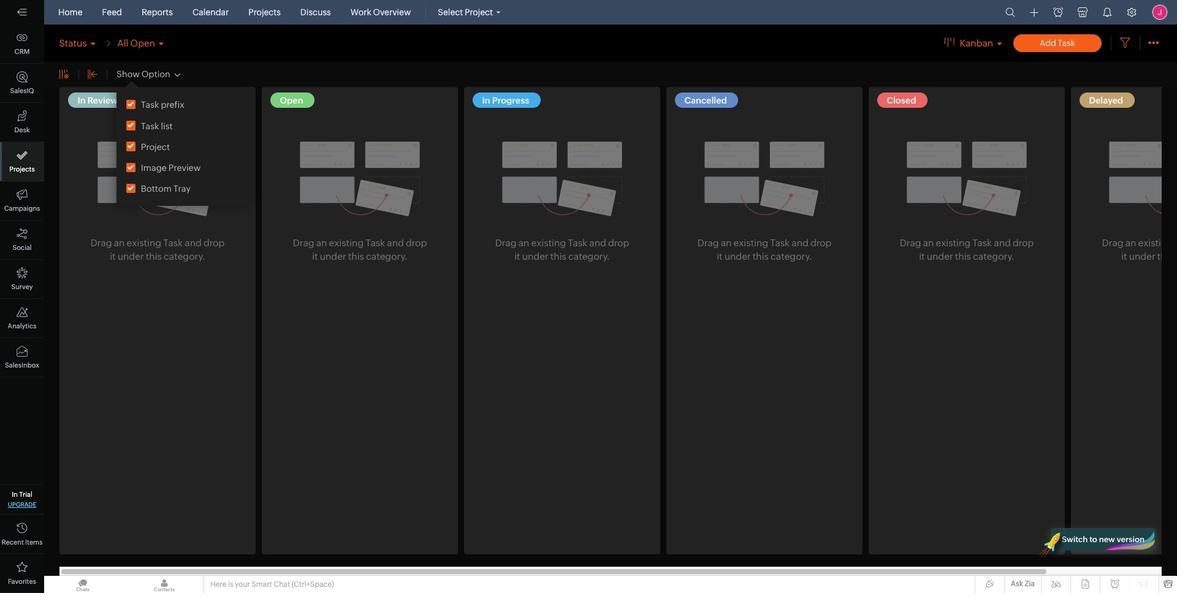 Task type: describe. For each thing, give the bounding box(es) containing it.
0 horizontal spatial projects link
[[0, 142, 44, 181]]

social link
[[0, 221, 44, 260]]

here
[[210, 581, 227, 589]]

items
[[25, 539, 43, 546]]

home
[[58, 7, 82, 17]]

campaigns
[[4, 205, 40, 212]]

analytics link
[[0, 299, 44, 338]]

discuss
[[300, 7, 331, 17]]

calendar
[[192, 7, 229, 17]]

ask
[[1011, 580, 1023, 589]]

1 vertical spatial projects
[[9, 166, 35, 173]]

smart
[[252, 581, 272, 589]]

(ctrl+space)
[[292, 581, 334, 589]]

in trial upgrade
[[8, 491, 36, 508]]

is
[[228, 581, 233, 589]]

upgrade
[[8, 502, 36, 508]]

calendar link
[[188, 0, 234, 25]]

timer image
[[1053, 7, 1063, 17]]

crm
[[14, 48, 30, 55]]

survey link
[[0, 260, 44, 299]]

reports
[[142, 7, 173, 17]]

favorites
[[8, 578, 36, 586]]

recent items
[[2, 539, 43, 546]]

work
[[351, 7, 371, 17]]

desk
[[14, 126, 30, 134]]

social
[[12, 244, 32, 251]]

feed link
[[97, 0, 127, 25]]

ask zia
[[1011, 580, 1035, 589]]

1 horizontal spatial projects link
[[244, 0, 286, 25]]



Task type: locate. For each thing, give the bounding box(es) containing it.
work overview link
[[346, 0, 416, 25]]

your
[[235, 581, 250, 589]]

trial
[[19, 491, 32, 499]]

salesinbox link
[[0, 338, 44, 378]]

here is your smart chat (ctrl+space)
[[210, 581, 334, 589]]

1 horizontal spatial projects
[[248, 7, 281, 17]]

chats image
[[44, 576, 121, 594]]

work overview
[[351, 7, 411, 17]]

configure settings image
[[1127, 7, 1137, 17]]

feed
[[102, 7, 122, 17]]

project
[[465, 7, 493, 17]]

marketplace image
[[1078, 7, 1088, 17]]

campaigns link
[[0, 181, 44, 221]]

notifications image
[[1102, 7, 1112, 17]]

chat
[[274, 581, 290, 589]]

search image
[[1006, 7, 1015, 17]]

quick actions image
[[1030, 8, 1039, 17]]

in
[[12, 491, 18, 499]]

0 vertical spatial projects link
[[244, 0, 286, 25]]

projects
[[248, 7, 281, 17], [9, 166, 35, 173]]

zia
[[1025, 580, 1035, 589]]

salesiq
[[10, 87, 34, 94]]

select project
[[438, 7, 493, 17]]

projects link
[[244, 0, 286, 25], [0, 142, 44, 181]]

0 vertical spatial projects
[[248, 7, 281, 17]]

salesiq link
[[0, 64, 44, 103]]

survey
[[11, 283, 33, 291]]

projects link down desk
[[0, 142, 44, 181]]

projects link left discuss link
[[244, 0, 286, 25]]

contacts image
[[126, 576, 203, 594]]

desk link
[[0, 103, 44, 142]]

projects up the "campaigns" 'link'
[[9, 166, 35, 173]]

1 vertical spatial projects link
[[0, 142, 44, 181]]

discuss link
[[295, 0, 336, 25]]

select
[[438, 7, 463, 17]]

crm link
[[0, 25, 44, 64]]

overview
[[373, 7, 411, 17]]

0 horizontal spatial projects
[[9, 166, 35, 173]]

recent
[[2, 539, 24, 546]]

reports link
[[137, 0, 178, 25]]

analytics
[[8, 323, 36, 330]]

projects left discuss link
[[248, 7, 281, 17]]

home link
[[53, 0, 87, 25]]

salesinbox
[[5, 362, 39, 369]]



Task type: vqa. For each thing, say whether or not it's contained in the screenshot.
the In
yes



